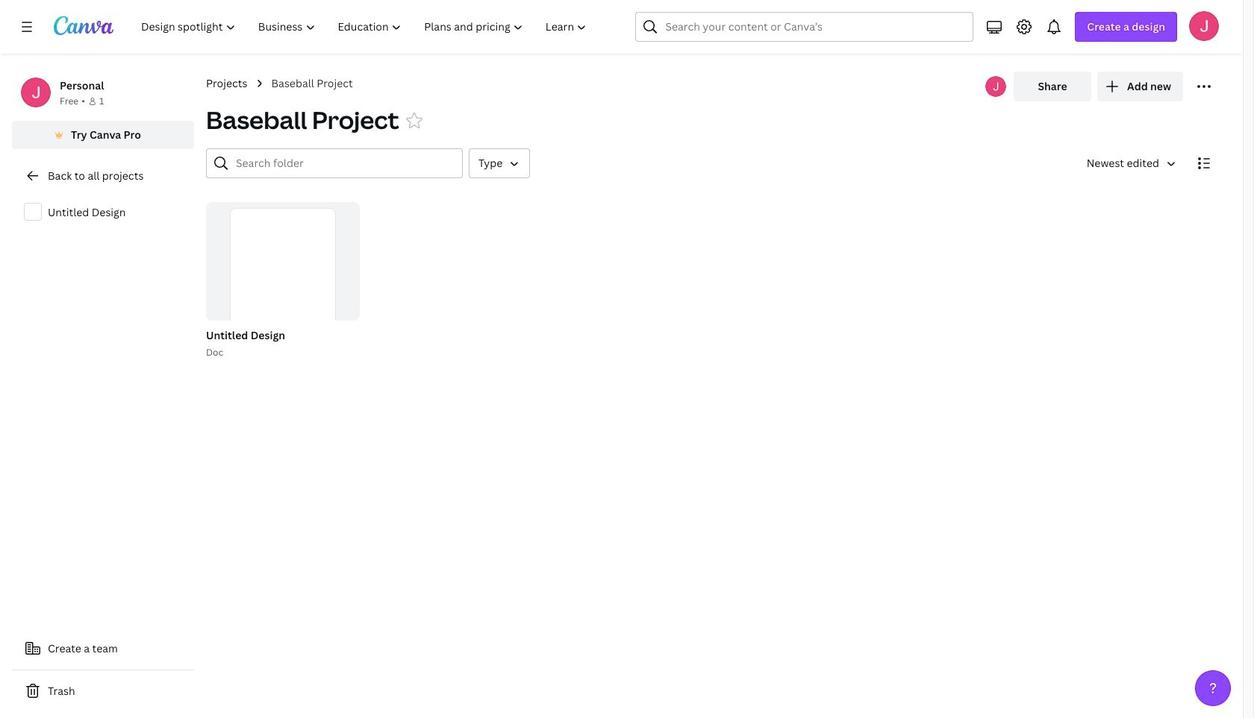 Task type: vqa. For each thing, say whether or not it's contained in the screenshot.
On
no



Task type: locate. For each thing, give the bounding box(es) containing it.
Search search field
[[666, 13, 944, 41]]

Search folder search field
[[236, 149, 453, 178]]

None search field
[[636, 12, 974, 42]]

group
[[203, 202, 360, 360], [206, 202, 360, 359]]

james peterson image
[[1189, 11, 1219, 41]]

2 group from the left
[[206, 202, 360, 359]]



Task type: describe. For each thing, give the bounding box(es) containing it.
Sort by button
[[1075, 149, 1183, 178]]

top level navigation element
[[131, 12, 600, 42]]

1 group from the left
[[203, 202, 360, 360]]



